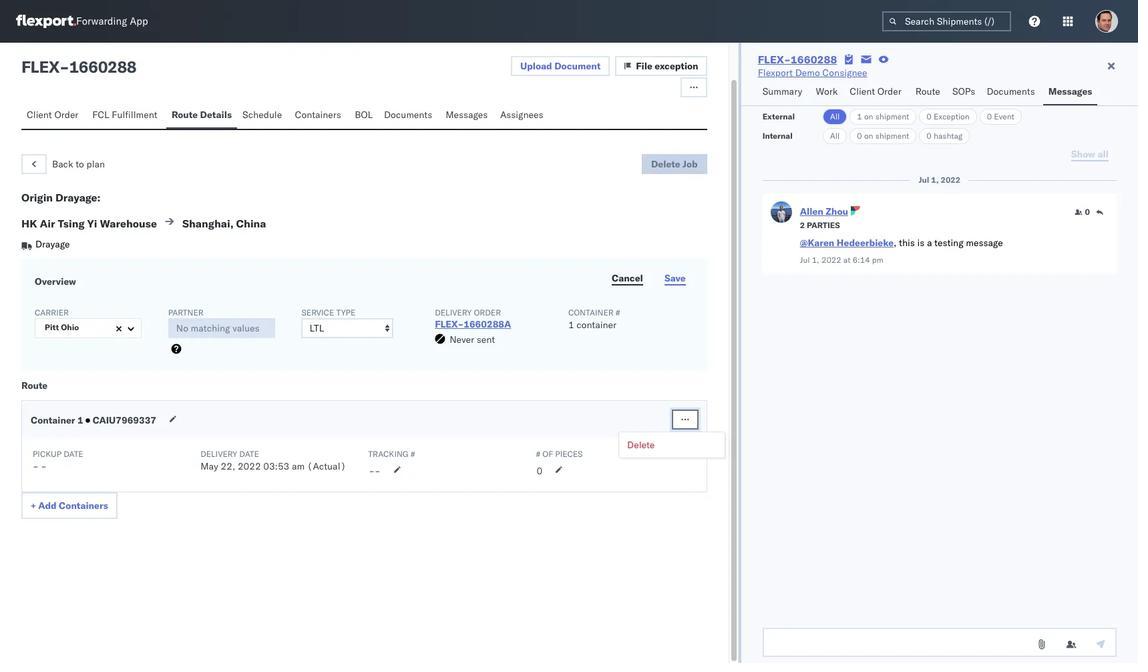 Task type: vqa. For each thing, say whether or not it's contained in the screenshot.
the middle #
yes



Task type: locate. For each thing, give the bounding box(es) containing it.
0 vertical spatial 2022
[[941, 175, 961, 185]]

order left fcl
[[54, 109, 78, 121]]

1
[[857, 112, 862, 122], [568, 319, 574, 331], [78, 415, 83, 427]]

type
[[336, 308, 356, 318]]

fulfillment
[[112, 109, 157, 121]]

route left the details
[[172, 109, 198, 121]]

2 shipment from the top
[[875, 131, 909, 141]]

fcl fulfillment
[[92, 109, 157, 121]]

client down flex
[[27, 109, 52, 121]]

2022 down 'hashtag'
[[941, 175, 961, 185]]

service type
[[302, 308, 356, 318]]

all button for 1
[[823, 109, 847, 125]]

@karen hedeerbieke button
[[800, 237, 894, 249]]

1 left caiu7969337
[[78, 415, 83, 427]]

1 horizontal spatial order
[[877, 85, 901, 98]]

all for 0
[[830, 131, 840, 141]]

2 vertical spatial route
[[21, 380, 48, 392]]

1 vertical spatial documents
[[384, 109, 432, 121]]

pitt ohio
[[45, 323, 79, 333]]

0 vertical spatial documents
[[987, 85, 1035, 98]]

route for route button
[[915, 85, 940, 98]]

schedule button
[[237, 103, 289, 129]]

1 horizontal spatial flex-
[[758, 53, 791, 66]]

container inside container # 1 container
[[568, 308, 614, 318]]

add
[[38, 500, 57, 512]]

messages
[[1048, 85, 1092, 98], [446, 109, 488, 121]]

# right tracking
[[411, 449, 415, 459]]

0 vertical spatial all button
[[823, 109, 847, 125]]

client
[[850, 85, 875, 98], [27, 109, 52, 121]]

1660288a
[[464, 319, 511, 331]]

warehouse
[[100, 217, 157, 230]]

client order button
[[844, 79, 910, 106], [21, 103, 87, 129]]

1 left container
[[568, 319, 574, 331]]

0 vertical spatial route
[[915, 85, 940, 98]]

None text field
[[168, 319, 275, 339], [762, 628, 1117, 658], [168, 319, 275, 339], [762, 628, 1117, 658]]

2022 inside delivery date may 22, 2022 03:53 am (actual)
[[238, 461, 261, 473]]

1 vertical spatial order
[[54, 109, 78, 121]]

order
[[877, 85, 901, 98], [54, 109, 78, 121]]

message
[[966, 237, 1003, 249]]

0 horizontal spatial 2022
[[238, 461, 261, 473]]

consignee
[[822, 67, 867, 79]]

0 vertical spatial on
[[864, 112, 873, 122]]

hk air tsing yi warehouse
[[21, 217, 157, 230]]

1 vertical spatial 2022
[[821, 255, 841, 265]]

0 vertical spatial order
[[877, 85, 901, 98]]

1 vertical spatial messages
[[446, 109, 488, 121]]

1 horizontal spatial documents
[[987, 85, 1035, 98]]

# for tracking #
[[411, 449, 415, 459]]

1 horizontal spatial date
[[239, 449, 259, 459]]

1 vertical spatial shipment
[[875, 131, 909, 141]]

shipment up 0 on shipment
[[875, 112, 909, 122]]

1 vertical spatial 1,
[[812, 255, 819, 265]]

1 vertical spatial 1
[[568, 319, 574, 331]]

1 vertical spatial container
[[31, 415, 75, 427]]

jul inside @karen hedeerbieke , this is a testing message jul 1, 2022 at 6:14 pm
[[800, 255, 810, 265]]

flex- up never
[[435, 319, 464, 331]]

# inside container # 1 container
[[616, 308, 620, 318]]

2 date from the left
[[239, 449, 259, 459]]

date
[[64, 449, 83, 459], [239, 449, 259, 459]]

client order button up the 1 on shipment
[[844, 79, 910, 106]]

delivery up flex-1660288a at left
[[435, 308, 472, 318]]

am
[[292, 461, 305, 473]]

,
[[894, 237, 896, 249]]

containers inside button
[[59, 500, 108, 512]]

2022 right the 22,
[[238, 461, 261, 473]]

shanghai,
[[182, 217, 233, 230]]

container up pickup
[[31, 415, 75, 427]]

1 horizontal spatial 2022
[[821, 255, 841, 265]]

date inside delivery date may 22, 2022 03:53 am (actual)
[[239, 449, 259, 459]]

# up container
[[616, 308, 620, 318]]

route up container 1 at the left bottom of the page
[[21, 380, 48, 392]]

0 horizontal spatial 1,
[[812, 255, 819, 265]]

app
[[130, 15, 148, 28]]

1 vertical spatial route
[[172, 109, 198, 121]]

delivery order
[[435, 308, 501, 318]]

jul
[[919, 175, 929, 185], [800, 255, 810, 265]]

2022 inside @karen hedeerbieke , this is a testing message jul 1, 2022 at 6:14 pm
[[821, 255, 841, 265]]

on down the 1 on shipment
[[864, 131, 873, 141]]

0 horizontal spatial order
[[54, 109, 78, 121]]

0 horizontal spatial client
[[27, 109, 52, 121]]

sops
[[952, 85, 975, 98]]

container 1
[[31, 415, 86, 427]]

1 vertical spatial jul
[[800, 255, 810, 265]]

hashtag
[[934, 131, 963, 141]]

route up 0 exception
[[915, 85, 940, 98]]

documents button right bol
[[379, 103, 440, 129]]

0 vertical spatial client
[[850, 85, 875, 98]]

delivery inside delivery date may 22, 2022 03:53 am (actual)
[[200, 449, 237, 459]]

# left of
[[536, 449, 540, 459]]

1, down 0 hashtag
[[931, 175, 939, 185]]

on
[[864, 112, 873, 122], [864, 131, 873, 141]]

0 vertical spatial 1,
[[931, 175, 939, 185]]

details
[[200, 109, 232, 121]]

2 horizontal spatial #
[[616, 308, 620, 318]]

to
[[76, 158, 84, 170]]

forwarding
[[76, 15, 127, 28]]

tracking #
[[368, 449, 415, 459]]

1 horizontal spatial route
[[172, 109, 198, 121]]

1660288
[[791, 53, 837, 66], [69, 57, 136, 77]]

2 vertical spatial 2022
[[238, 461, 261, 473]]

tracking
[[368, 449, 408, 459]]

1 horizontal spatial delivery
[[435, 308, 472, 318]]

2 on from the top
[[864, 131, 873, 141]]

origin drayage:
[[21, 191, 101, 204]]

date for 22,
[[239, 449, 259, 459]]

date inside pickup date - -
[[64, 449, 83, 459]]

1 horizontal spatial messages
[[1048, 85, 1092, 98]]

1660288 up flexport demo consignee
[[791, 53, 837, 66]]

delivery for delivery date may 22, 2022 03:53 am (actual)
[[200, 449, 237, 459]]

jul down 0 hashtag
[[919, 175, 929, 185]]

0 horizontal spatial #
[[411, 449, 415, 459]]

2 all button from the top
[[823, 128, 847, 144]]

date for -
[[64, 449, 83, 459]]

shipment for 1 on shipment
[[875, 112, 909, 122]]

1 horizontal spatial 1
[[568, 319, 574, 331]]

@karen
[[800, 237, 834, 249]]

0 button
[[1075, 207, 1090, 218]]

order up the 1 on shipment
[[877, 85, 901, 98]]

1 vertical spatial flex-
[[435, 319, 464, 331]]

containers inside button
[[295, 109, 341, 121]]

0 vertical spatial containers
[[295, 109, 341, 121]]

1 horizontal spatial container
[[568, 308, 614, 318]]

2022
[[941, 175, 961, 185], [821, 255, 841, 265], [238, 461, 261, 473]]

Search Shipments (/) text field
[[882, 11, 1011, 31]]

1 vertical spatial containers
[[59, 500, 108, 512]]

flex- up flexport
[[758, 53, 791, 66]]

0 horizontal spatial messages button
[[440, 103, 495, 129]]

documents right bol button
[[384, 109, 432, 121]]

1 vertical spatial client
[[27, 109, 52, 121]]

bol button
[[349, 103, 379, 129]]

testing
[[934, 237, 964, 249]]

containers right add
[[59, 500, 108, 512]]

1 all from the top
[[830, 112, 840, 122]]

0 horizontal spatial date
[[64, 449, 83, 459]]

caiu7969337
[[90, 415, 156, 427]]

documents button up event
[[981, 79, 1043, 106]]

0 vertical spatial all
[[830, 112, 840, 122]]

flex-1660288 link
[[758, 53, 837, 66]]

bol
[[355, 109, 373, 121]]

1 horizontal spatial containers
[[295, 109, 341, 121]]

2
[[800, 220, 805, 230]]

0 horizontal spatial client order
[[27, 109, 78, 121]]

1 vertical spatial all
[[830, 131, 840, 141]]

0 horizontal spatial documents button
[[379, 103, 440, 129]]

1 horizontal spatial jul
[[919, 175, 929, 185]]

summary button
[[757, 79, 810, 106]]

1 vertical spatial on
[[864, 131, 873, 141]]

+ add containers
[[31, 500, 108, 512]]

client order left fcl
[[27, 109, 78, 121]]

container # 1 container
[[568, 308, 620, 331]]

documents up event
[[987, 85, 1035, 98]]

1 horizontal spatial messages button
[[1043, 79, 1098, 106]]

documents
[[987, 85, 1035, 98], [384, 109, 432, 121]]

route
[[915, 85, 940, 98], [172, 109, 198, 121], [21, 380, 48, 392]]

client order
[[850, 85, 901, 98], [27, 109, 78, 121]]

containers
[[295, 109, 341, 121], [59, 500, 108, 512]]

(actual)
[[307, 461, 346, 473]]

2 all from the top
[[830, 131, 840, 141]]

overview
[[35, 276, 76, 288]]

0 horizontal spatial delivery
[[200, 449, 237, 459]]

0 inside button
[[1085, 207, 1090, 217]]

-
[[59, 57, 69, 77], [33, 461, 39, 473], [41, 461, 47, 473], [369, 465, 375, 478], [375, 465, 380, 478]]

1 shipment from the top
[[875, 112, 909, 122]]

1660288 down "forwarding"
[[69, 57, 136, 77]]

0 for event
[[987, 112, 992, 122]]

delete
[[627, 439, 655, 451]]

1 vertical spatial all button
[[823, 128, 847, 144]]

yi
[[87, 217, 97, 230]]

containers left bol
[[295, 109, 341, 121]]

save
[[664, 272, 686, 284]]

forwarding app
[[76, 15, 148, 28]]

client order button left fcl
[[21, 103, 87, 129]]

0 horizontal spatial container
[[31, 415, 75, 427]]

1 all button from the top
[[823, 109, 847, 125]]

2 horizontal spatial 1
[[857, 112, 862, 122]]

0 vertical spatial flex-
[[758, 53, 791, 66]]

flexport. image
[[16, 15, 76, 28]]

client order up the 1 on shipment
[[850, 85, 901, 98]]

1 on from the top
[[864, 112, 873, 122]]

1, down @karen
[[812, 255, 819, 265]]

pieces
[[555, 449, 583, 459]]

delivery for delivery order
[[435, 308, 472, 318]]

1 horizontal spatial client
[[850, 85, 875, 98]]

delivery
[[435, 308, 472, 318], [200, 449, 237, 459]]

0 horizontal spatial 1
[[78, 415, 83, 427]]

work button
[[810, 79, 844, 106]]

1 up 0 on shipment
[[857, 112, 862, 122]]

on up 0 on shipment
[[864, 112, 873, 122]]

jul down @karen
[[800, 255, 810, 265]]

delivery up the 22,
[[200, 449, 237, 459]]

1 horizontal spatial client order button
[[844, 79, 910, 106]]

0 vertical spatial shipment
[[875, 112, 909, 122]]

0 horizontal spatial containers
[[59, 500, 108, 512]]

0 horizontal spatial documents
[[384, 109, 432, 121]]

2 horizontal spatial route
[[915, 85, 940, 98]]

0 vertical spatial 1
[[857, 112, 862, 122]]

shipment down the 1 on shipment
[[875, 131, 909, 141]]

delivery date may 22, 2022 03:53 am (actual)
[[200, 449, 346, 473]]

on for 1
[[864, 112, 873, 122]]

flex-1660288a
[[435, 319, 511, 331]]

0 vertical spatial container
[[568, 308, 614, 318]]

1 horizontal spatial client order
[[850, 85, 901, 98]]

0 horizontal spatial flex-
[[435, 319, 464, 331]]

0 horizontal spatial client order button
[[21, 103, 87, 129]]

client down consignee
[[850, 85, 875, 98]]

container up container
[[568, 308, 614, 318]]

0 horizontal spatial jul
[[800, 255, 810, 265]]

documents for the right documents button
[[987, 85, 1035, 98]]

0 vertical spatial client order
[[850, 85, 901, 98]]

on for 0
[[864, 131, 873, 141]]

1 vertical spatial delivery
[[200, 449, 237, 459]]

2 horizontal spatial 2022
[[941, 175, 961, 185]]

+ add containers button
[[21, 493, 117, 520]]

1 date from the left
[[64, 449, 83, 459]]

ohio
[[61, 323, 79, 333]]

container for container # 1 container
[[568, 308, 614, 318]]

0 vertical spatial delivery
[[435, 308, 472, 318]]

2022 left at
[[821, 255, 841, 265]]



Task type: describe. For each thing, give the bounding box(es) containing it.
pickup date - -
[[33, 449, 83, 473]]

--
[[369, 465, 380, 478]]

flex- for 1660288a
[[435, 319, 464, 331]]

1 horizontal spatial #
[[536, 449, 540, 459]]

flex-1660288
[[758, 53, 837, 66]]

route for route details
[[172, 109, 198, 121]]

plan
[[86, 158, 105, 170]]

forwarding app link
[[16, 15, 148, 28]]

flexport
[[758, 67, 793, 79]]

tsing
[[58, 217, 85, 230]]

2 parties
[[800, 220, 840, 230]]

1 on shipment
[[857, 112, 909, 122]]

summary
[[762, 85, 802, 98]]

@karen hedeerbieke , this is a testing message jul 1, 2022 at 6:14 pm
[[800, 237, 1003, 265]]

assignees
[[500, 109, 543, 121]]

demo
[[795, 67, 820, 79]]

at
[[843, 255, 851, 265]]

# of pieces
[[536, 449, 583, 459]]

sops button
[[947, 79, 981, 106]]

# for container # 1 container
[[616, 308, 620, 318]]

cancel
[[612, 272, 643, 284]]

parties
[[807, 220, 840, 230]]

1 horizontal spatial documents button
[[981, 79, 1043, 106]]

back to plan
[[52, 158, 105, 170]]

flex-1660288a button
[[435, 319, 511, 331]]

0 vertical spatial jul
[[919, 175, 929, 185]]

sent
[[477, 334, 495, 346]]

partner
[[168, 308, 204, 318]]

0 on shipment
[[857, 131, 909, 141]]

0 vertical spatial messages
[[1048, 85, 1092, 98]]

allen zhou
[[800, 206, 848, 218]]

all button for 0
[[823, 128, 847, 144]]

route details
[[172, 109, 232, 121]]

exception
[[934, 112, 970, 122]]

0 horizontal spatial messages
[[446, 109, 488, 121]]

shanghai, china
[[182, 217, 266, 230]]

documents for left documents button
[[384, 109, 432, 121]]

back
[[52, 158, 73, 170]]

fcl
[[92, 109, 109, 121]]

shipment for 0 on shipment
[[875, 131, 909, 141]]

pitt
[[45, 323, 59, 333]]

0 horizontal spatial route
[[21, 380, 48, 392]]

0 for hashtag
[[927, 131, 931, 141]]

event
[[994, 112, 1014, 122]]

this
[[899, 237, 915, 249]]

file exception
[[636, 60, 698, 72]]

zhou
[[826, 206, 848, 218]]

upload
[[520, 60, 552, 72]]

flex- for 1660288
[[758, 53, 791, 66]]

file
[[636, 60, 652, 72]]

1 inside container # 1 container
[[568, 319, 574, 331]]

1 horizontal spatial 1660288
[[791, 53, 837, 66]]

flex
[[21, 57, 59, 77]]

flexport demo consignee
[[758, 67, 867, 79]]

6:14
[[853, 255, 870, 265]]

order
[[474, 308, 501, 318]]

0 hashtag
[[927, 131, 963, 141]]

containers button
[[289, 103, 349, 129]]

0 for exception
[[927, 112, 931, 122]]

fcl fulfillment button
[[87, 103, 166, 129]]

route button
[[910, 79, 947, 106]]

external
[[762, 112, 795, 122]]

flex - 1660288
[[21, 57, 136, 77]]

0 event
[[987, 112, 1014, 122]]

upload document button
[[511, 56, 610, 76]]

hedeerbieke
[[837, 237, 894, 249]]

0 horizontal spatial 1660288
[[69, 57, 136, 77]]

china
[[236, 217, 266, 230]]

container for container 1
[[31, 415, 75, 427]]

allen zhou button
[[800, 206, 848, 218]]

all for 1
[[830, 112, 840, 122]]

drayage:
[[55, 191, 101, 204]]

route details button
[[166, 103, 237, 129]]

hk
[[21, 217, 37, 230]]

22,
[[221, 461, 235, 473]]

of
[[543, 449, 553, 459]]

schedule
[[242, 109, 282, 121]]

assignees button
[[495, 103, 551, 129]]

save button
[[656, 268, 694, 289]]

1 horizontal spatial 1,
[[931, 175, 939, 185]]

0 exception
[[927, 112, 970, 122]]

0 for on
[[857, 131, 862, 141]]

1, inside @karen hedeerbieke , this is a testing message jul 1, 2022 at 6:14 pm
[[812, 255, 819, 265]]

1 vertical spatial client order
[[27, 109, 78, 121]]

exception
[[655, 60, 698, 72]]

service
[[302, 308, 334, 318]]

carrier
[[35, 308, 69, 318]]

may
[[200, 461, 218, 473]]

jul 1, 2022
[[919, 175, 961, 185]]

allen
[[800, 206, 823, 218]]

2 vertical spatial 1
[[78, 415, 83, 427]]

upload document
[[520, 60, 601, 72]]

document
[[554, 60, 601, 72]]

never sent
[[450, 334, 495, 346]]

work
[[816, 85, 838, 98]]

flexport demo consignee link
[[758, 66, 867, 79]]



